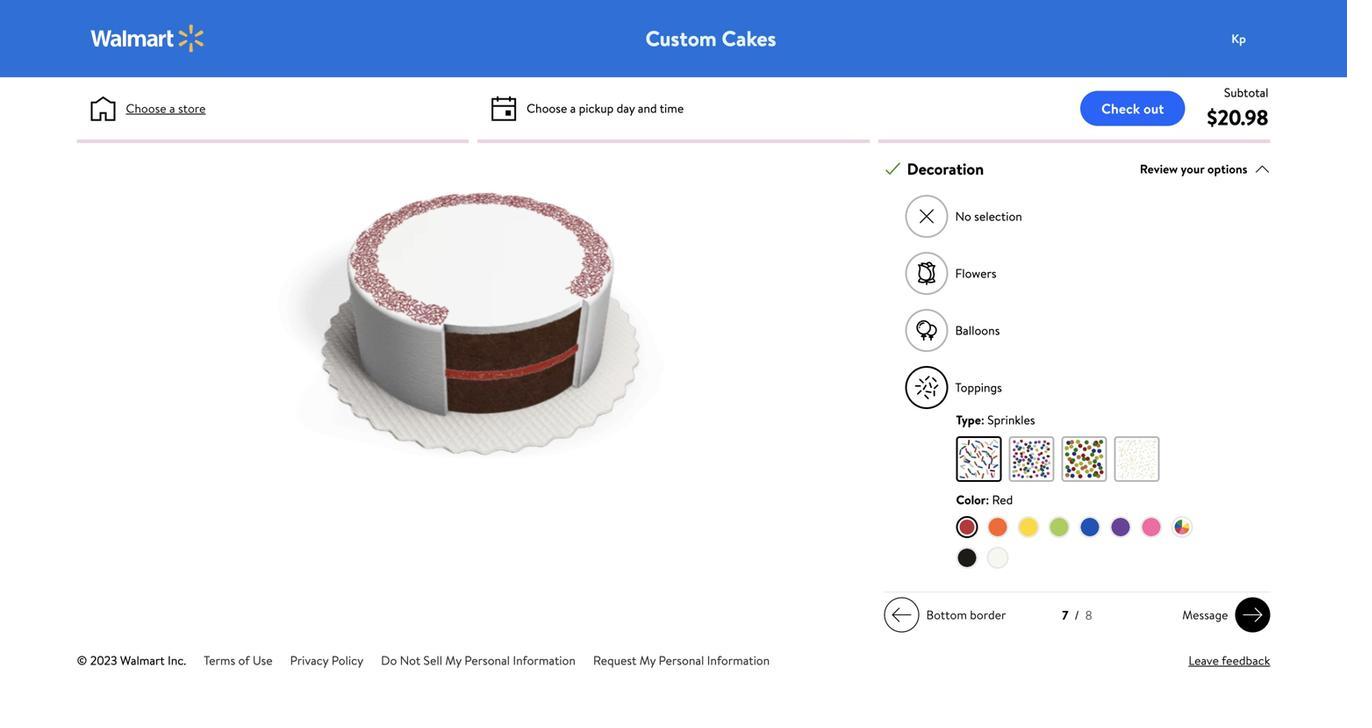 Task type: describe. For each thing, give the bounding box(es) containing it.
bottom border link
[[885, 598, 1014, 633]]

privacy policy link
[[290, 652, 364, 669]]

your
[[1182, 160, 1205, 178]]

privacy
[[290, 652, 329, 669]]

and
[[638, 100, 657, 117]]

remove image
[[918, 207, 937, 226]]

subtotal
[[1225, 84, 1269, 101]]

check out button
[[1081, 91, 1186, 126]]

review your options link
[[1141, 157, 1271, 181]]

kp button
[[1222, 21, 1292, 56]]

2 my from the left
[[640, 652, 656, 669]]

inc.
[[168, 652, 186, 669]]

check out
[[1102, 99, 1165, 118]]

: for type
[[982, 412, 985, 429]]

cakes
[[722, 24, 777, 53]]

8
[[1086, 607, 1093, 624]]

pickup
[[579, 100, 614, 117]]

leave feedback button
[[1189, 652, 1271, 670]]

© 2023 walmart inc.
[[77, 652, 186, 669]]

1 personal from the left
[[465, 652, 510, 669]]

message
[[1183, 607, 1229, 624]]

leave
[[1189, 652, 1220, 669]]

no
[[956, 208, 972, 225]]

bottom
[[927, 607, 968, 624]]

balloons
[[956, 322, 1001, 339]]

day
[[617, 100, 635, 117]]

custom
[[646, 24, 717, 53]]

1 information from the left
[[513, 652, 576, 669]]

choose a pickup day and time
[[527, 100, 684, 117]]

a for store
[[169, 100, 175, 117]]

toppings
[[956, 379, 1003, 396]]

time
[[660, 100, 684, 117]]

no selection
[[956, 208, 1023, 225]]

7 / 8
[[1063, 607, 1093, 624]]

border
[[971, 607, 1007, 624]]

request my personal information link
[[594, 652, 770, 669]]

2023
[[90, 652, 117, 669]]

custom cakes
[[646, 24, 777, 53]]

out
[[1144, 99, 1165, 118]]

1 my from the left
[[446, 652, 462, 669]]

terms
[[204, 652, 236, 669]]

request my personal information
[[594, 652, 770, 669]]

terms of use
[[204, 652, 273, 669]]



Task type: locate. For each thing, give the bounding box(es) containing it.
message link
[[1176, 598, 1271, 633]]

2 personal from the left
[[659, 652, 705, 669]]

use
[[253, 652, 273, 669]]

leave feedback
[[1189, 652, 1271, 669]]

2 a from the left
[[571, 100, 576, 117]]

1 a from the left
[[169, 100, 175, 117]]

review your options element
[[1141, 160, 1248, 178]]

a
[[169, 100, 175, 117], [571, 100, 576, 117]]

selection
[[975, 208, 1023, 225]]

options
[[1208, 160, 1248, 178]]

2 icon for continue arrow image from the left
[[1243, 605, 1264, 626]]

back to walmart.com image
[[91, 25, 205, 53]]

of
[[238, 652, 250, 669]]

ok image
[[886, 161, 901, 177]]

choose
[[126, 100, 167, 117], [527, 100, 568, 117]]

policy
[[332, 652, 364, 669]]

red
[[993, 491, 1014, 509]]

0 horizontal spatial icon for continue arrow image
[[892, 605, 913, 626]]

sell
[[424, 652, 443, 669]]

7
[[1063, 607, 1069, 624]]

0 horizontal spatial choose
[[126, 100, 167, 117]]

request
[[594, 652, 637, 669]]

0 horizontal spatial my
[[446, 652, 462, 669]]

walmart
[[120, 652, 165, 669]]

my
[[446, 652, 462, 669], [640, 652, 656, 669]]

do not sell my personal information
[[381, 652, 576, 669]]

1 vertical spatial :
[[986, 491, 990, 509]]

0 horizontal spatial personal
[[465, 652, 510, 669]]

a for pickup
[[571, 100, 576, 117]]

icon for continue arrow image left the bottom
[[892, 605, 913, 626]]

icon for continue arrow image up feedback at the right of page
[[1243, 605, 1264, 626]]

up arrow image
[[1255, 161, 1271, 177]]

personal right sell
[[465, 652, 510, 669]]

kp
[[1232, 30, 1247, 47]]

: left red at the right of page
[[986, 491, 990, 509]]

©
[[77, 652, 87, 669]]

do
[[381, 652, 397, 669]]

decoration
[[908, 158, 985, 180]]

type : sprinkles
[[957, 412, 1036, 429]]

choose left pickup
[[527, 100, 568, 117]]

choose for choose a store
[[126, 100, 167, 117]]

a left pickup
[[571, 100, 576, 117]]

icon for continue arrow image inside bottom border link
[[892, 605, 913, 626]]

do not sell my personal information link
[[381, 652, 576, 669]]

a left store
[[169, 100, 175, 117]]

$20.98
[[1208, 103, 1269, 132]]

icon for continue arrow image
[[892, 605, 913, 626], [1243, 605, 1264, 626]]

: for color
[[986, 491, 990, 509]]

feedback
[[1222, 652, 1271, 669]]

choose a store
[[126, 100, 206, 117]]

terms of use link
[[204, 652, 273, 669]]

1 horizontal spatial a
[[571, 100, 576, 117]]

color : red
[[957, 491, 1014, 509]]

color
[[957, 491, 986, 509]]

1 icon for continue arrow image from the left
[[892, 605, 913, 626]]

personal right request
[[659, 652, 705, 669]]

not
[[400, 652, 421, 669]]

1 horizontal spatial :
[[986, 491, 990, 509]]

sprinkles
[[988, 412, 1036, 429]]

:
[[982, 412, 985, 429], [986, 491, 990, 509]]

privacy policy
[[290, 652, 364, 669]]

0 horizontal spatial a
[[169, 100, 175, 117]]

my right sell
[[446, 652, 462, 669]]

0 vertical spatial :
[[982, 412, 985, 429]]

1 horizontal spatial icon for continue arrow image
[[1243, 605, 1264, 626]]

review
[[1141, 160, 1179, 178]]

subtotal $20.98
[[1208, 84, 1269, 132]]

0 horizontal spatial information
[[513, 652, 576, 669]]

2 information from the left
[[708, 652, 770, 669]]

flowers
[[956, 265, 997, 282]]

bottom border
[[927, 607, 1007, 624]]

my right request
[[640, 652, 656, 669]]

check
[[1102, 99, 1141, 118]]

1 choose from the left
[[126, 100, 167, 117]]

review your options
[[1141, 160, 1248, 178]]

2 choose from the left
[[527, 100, 568, 117]]

information
[[513, 652, 576, 669], [708, 652, 770, 669]]

type
[[957, 412, 982, 429]]

0 horizontal spatial :
[[982, 412, 985, 429]]

1 horizontal spatial information
[[708, 652, 770, 669]]

store
[[178, 100, 206, 117]]

choose left store
[[126, 100, 167, 117]]

choose for choose a pickup day and time
[[527, 100, 568, 117]]

1 horizontal spatial choose
[[527, 100, 568, 117]]

choose a store link
[[126, 99, 206, 118]]

personal
[[465, 652, 510, 669], [659, 652, 705, 669]]

1 horizontal spatial personal
[[659, 652, 705, 669]]

/
[[1075, 607, 1080, 624]]

: left sprinkles at the bottom
[[982, 412, 985, 429]]

1 horizontal spatial my
[[640, 652, 656, 669]]

icon for continue arrow image inside message "link"
[[1243, 605, 1264, 626]]



Task type: vqa. For each thing, say whether or not it's contained in the screenshot.
the left choose
yes



